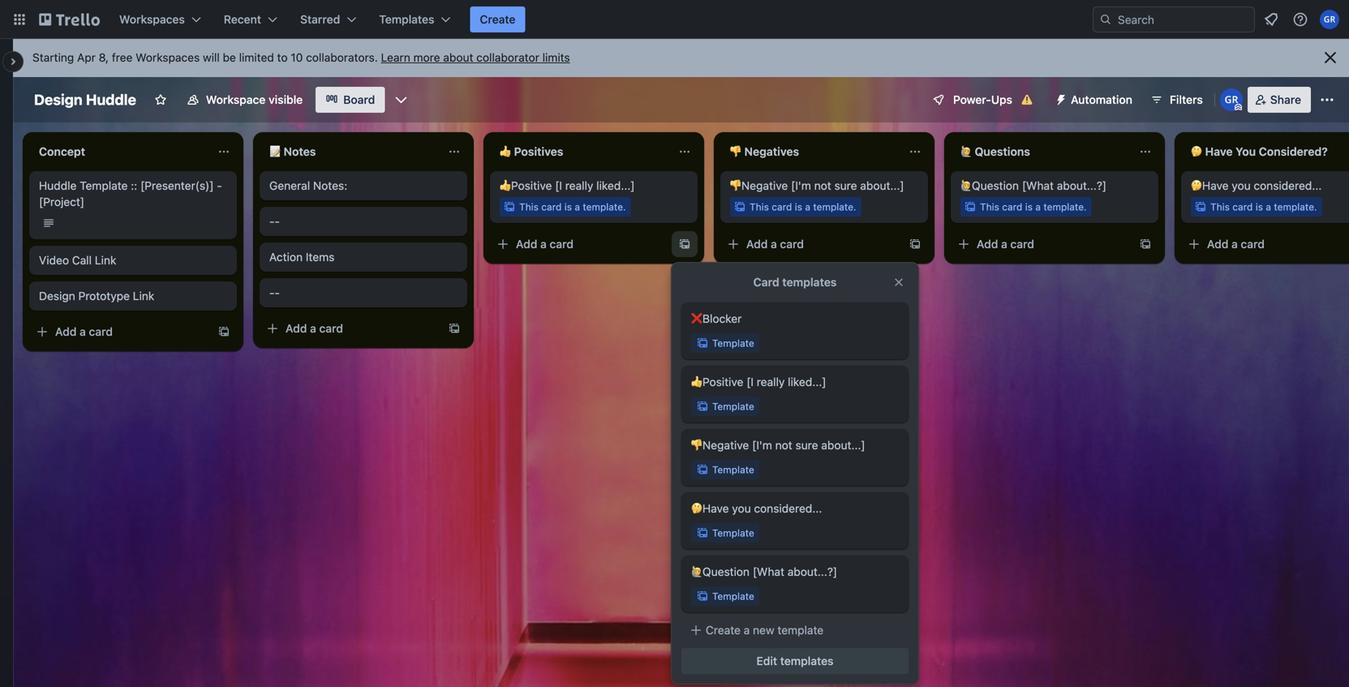 Task type: vqa. For each thing, say whether or not it's contained in the screenshot.
middle Color: Purple, Title: "Design Team" element
no



Task type: describe. For each thing, give the bounding box(es) containing it.
be
[[223, 51, 236, 64]]

add a card button for [i
[[490, 231, 669, 257]]

1 vertical spatial 👎negative [i'm not sure about...]
[[691, 439, 866, 452]]

add a card button for [what
[[951, 231, 1130, 257]]

🙋question [what about...?] inside "link"
[[961, 179, 1107, 192]]

👎 Negatives text field
[[721, 139, 902, 165]]

1 vertical spatial you
[[732, 502, 751, 515]]

to
[[277, 51, 288, 64]]

card templates
[[754, 276, 837, 289]]

call
[[72, 254, 92, 267]]

negatives
[[745, 145, 799, 158]]

1 vertical spatial about...]
[[822, 439, 866, 452]]

collaborators.
[[306, 51, 378, 64]]

limited
[[239, 51, 274, 64]]

templates
[[379, 13, 435, 26]]

0 horizontal spatial about...?]
[[788, 565, 838, 579]]

1 vertical spatial sure
[[796, 439, 818, 452]]

0 horizontal spatial [i'm
[[752, 439, 772, 452]]

workspace visible button
[[177, 87, 313, 113]]

template for 🙋question [what about...?]
[[712, 591, 755, 602]]

positives
[[514, 145, 564, 158]]

template
[[778, 624, 824, 637]]

workspace
[[206, 93, 266, 106]]

add for general notes:
[[286, 322, 307, 335]]

add a card for [what
[[977, 237, 1035, 251]]

this member is an admin of this board. image
[[1235, 104, 1242, 111]]

huddle inside the huddle template :: [presenter(s)] - [project]
[[39, 179, 77, 192]]

notes:
[[313, 179, 347, 192]]

link for video call link
[[95, 254, 116, 267]]

👎 negatives
[[730, 145, 799, 158]]

1 horizontal spatial really
[[757, 375, 785, 389]]

back to home image
[[39, 6, 100, 32]]

automation
[[1071, 93, 1133, 106]]

this for 🤔have
[[1211, 201, 1230, 213]]

this card is a template. for [i'm
[[750, 201, 857, 213]]

add a card button down design prototype link link
[[29, 319, 208, 345]]

👎negative [i'm not sure about...] link
[[730, 178, 919, 194]]

👎negative [i'm not sure about...] inside 👎negative [i'm not sure about...] 'link'
[[730, 179, 905, 192]]

video
[[39, 254, 69, 267]]

create for create
[[480, 13, 516, 26]]

create from template… image for really
[[678, 238, 691, 251]]

template. for really
[[583, 201, 626, 213]]

edit
[[757, 654, 777, 668]]

video call link
[[39, 254, 116, 267]]

is for you
[[1256, 201, 1264, 213]]

0 horizontal spatial [what
[[753, 565, 785, 579]]

huddle inside board name text field
[[86, 91, 136, 108]]

0 horizontal spatial really
[[565, 179, 594, 192]]

edit templates
[[757, 654, 834, 668]]

add a card down design prototype link
[[55, 325, 113, 338]]

create a new template
[[706, 624, 824, 637]]

a inside button
[[744, 624, 750, 637]]

workspaces button
[[110, 6, 211, 32]]

design prototype link link
[[39, 288, 227, 304]]

📝 Notes text field
[[260, 139, 441, 165]]

filters button
[[1146, 87, 1208, 113]]

share button
[[1248, 87, 1311, 113]]

[presenter(s)]
[[140, 179, 214, 192]]

template inside the huddle template :: [presenter(s)] - [project]
[[80, 179, 128, 192]]

👍
[[500, 145, 511, 158]]

huddle template :: [presenter(s)] - [project]
[[39, 179, 222, 209]]

🤔have inside 🤔have you considered... link
[[1191, 179, 1229, 192]]

design for design prototype link
[[39, 289, 75, 303]]

🙋question inside "link"
[[961, 179, 1019, 192]]

board link
[[316, 87, 385, 113]]

👎negative inside 'link'
[[730, 179, 788, 192]]

8,
[[99, 51, 109, 64]]

create from template… image for about...?]
[[1139, 238, 1152, 251]]

1 vertical spatial 🤔have you considered...
[[691, 502, 822, 515]]

is for [what
[[1026, 201, 1033, 213]]

link for design prototype link
[[133, 289, 154, 303]]

🙋question [what about...?] link
[[961, 178, 1149, 194]]

this card is a template. for you
[[1211, 201, 1318, 213]]

create for create a new template
[[706, 624, 741, 637]]

action items link
[[269, 249, 458, 265]]

create button
[[470, 6, 525, 32]]

🙋
[[961, 145, 972, 158]]

you
[[1236, 145, 1256, 158]]

1 vertical spatial 👎negative
[[691, 439, 749, 452]]

automation button
[[1048, 87, 1143, 113]]

more
[[414, 51, 440, 64]]

create from template… image for 👎 negatives
[[909, 238, 922, 251]]

ups
[[991, 93, 1013, 106]]

will
[[203, 51, 220, 64]]

[i'm inside 👎negative [i'm not sure about...] 'link'
[[791, 179, 811, 192]]

have
[[1206, 145, 1233, 158]]

1 vertical spatial 🤔have
[[691, 502, 729, 515]]

sure inside 'link'
[[835, 179, 857, 192]]

template. for about...?]
[[1044, 201, 1087, 213]]

- inside the huddle template :: [presenter(s)] - [project]
[[217, 179, 222, 192]]

items
[[306, 250, 335, 264]]

design prototype link
[[39, 289, 154, 303]]

share
[[1271, 93, 1302, 106]]

sm image
[[1048, 87, 1071, 110]]

about...?] inside "link"
[[1057, 179, 1107, 192]]

video call link link
[[39, 252, 227, 269]]

filters
[[1170, 93, 1203, 106]]

card
[[754, 276, 780, 289]]

apr
[[77, 51, 96, 64]]

this for 🙋question
[[980, 201, 1000, 213]]

👍 Positives text field
[[490, 139, 672, 165]]

about...] inside 'link'
[[860, 179, 905, 192]]

questions
[[975, 145, 1031, 158]]

👎
[[730, 145, 742, 158]]

0 horizontal spatial considered...
[[754, 502, 822, 515]]

add a card button for notes:
[[260, 316, 438, 342]]

huddle template :: [presenter(s)] - [project] link
[[39, 178, 227, 210]]

recent
[[224, 13, 261, 26]]

templates button
[[369, 6, 460, 32]]

limits
[[543, 51, 570, 64]]

customize views image
[[393, 92, 409, 108]]

collaborator
[[477, 51, 540, 64]]

template for 🤔have you considered...
[[712, 527, 755, 539]]

templates for edit templates
[[780, 654, 834, 668]]

not inside 'link'
[[814, 179, 832, 192]]

🤔
[[1191, 145, 1203, 158]]

starred button
[[291, 6, 366, 32]]

🤔 have you considered?
[[1191, 145, 1328, 158]]



Task type: locate. For each thing, give the bounding box(es) containing it.
-- down 'action' on the left
[[269, 286, 280, 299]]

4 template. from the left
[[1274, 201, 1318, 213]]

1 vertical spatial -- link
[[269, 285, 458, 301]]

🙋question up create a new template
[[691, 565, 750, 579]]

create from template… image for concept
[[217, 325, 230, 338]]

🤔have you considered...
[[1191, 179, 1322, 192], [691, 502, 822, 515]]

huddle
[[86, 91, 136, 108], [39, 179, 77, 192]]

add a card down items on the left top
[[286, 322, 343, 335]]

about
[[443, 51, 473, 64]]

1 vertical spatial huddle
[[39, 179, 77, 192]]

1 horizontal spatial 🤔have you considered...
[[1191, 179, 1322, 192]]

0 vertical spatial 👍positive [i really liked...]
[[500, 179, 635, 192]]

design
[[34, 91, 82, 108], [39, 289, 75, 303]]

🙋question [what about...?] up create a new template
[[691, 565, 838, 579]]

4 this from the left
[[1211, 201, 1230, 213]]

starred
[[300, 13, 340, 26]]

template. down 🙋question [what about...?] "link"
[[1044, 201, 1087, 213]]

0 horizontal spatial 🙋question
[[691, 565, 750, 579]]

sure
[[835, 179, 857, 192], [796, 439, 818, 452]]

2 this from the left
[[750, 201, 769, 213]]

3 template. from the left
[[1044, 201, 1087, 213]]

huddle down 8,
[[86, 91, 136, 108]]

1 horizontal spatial not
[[814, 179, 832, 192]]

template.
[[583, 201, 626, 213], [813, 201, 857, 213], [1044, 201, 1087, 213], [1274, 201, 1318, 213]]

1 is from the left
[[565, 201, 572, 213]]

1 horizontal spatial [i
[[747, 375, 754, 389]]

template. for not
[[813, 201, 857, 213]]

Concept text field
[[29, 139, 211, 165]]

template for 👍positive [i really liked...]
[[712, 401, 755, 412]]

0 vertical spatial huddle
[[86, 91, 136, 108]]

add a card down the 👍positive [i really liked...] link
[[516, 237, 574, 251]]

power-
[[953, 93, 991, 106]]

template. down the 👍positive [i really liked...] link
[[583, 201, 626, 213]]

this for 👎negative
[[750, 201, 769, 213]]

workspace visible
[[206, 93, 303, 106]]

add a card down 🤔have you considered... link
[[1207, 237, 1265, 251]]

[i inside the 👍positive [i really liked...] link
[[555, 179, 562, 192]]

create inside button
[[706, 624, 741, 637]]

add a card button down 🤔have you considered... link
[[1182, 231, 1350, 257]]

1 horizontal spatial 👍positive [i really liked...]
[[691, 375, 827, 389]]

0 horizontal spatial sure
[[796, 439, 818, 452]]

👍positive [i really liked...] link
[[500, 178, 688, 194]]

not
[[814, 179, 832, 192], [776, 439, 793, 452]]

0 vertical spatial liked...]
[[597, 179, 635, 192]]

search image
[[1100, 13, 1113, 26]]

open information menu image
[[1293, 11, 1309, 28]]

link
[[95, 254, 116, 267], [133, 289, 154, 303]]

0 vertical spatial create from template… image
[[909, 238, 922, 251]]

-- link down action items link
[[269, 285, 458, 301]]

0 horizontal spatial huddle
[[39, 179, 77, 192]]

add a card button down 🙋question [what about...?] "link"
[[951, 231, 1130, 257]]

this card is a template. down 🙋question [what about...?] "link"
[[980, 201, 1087, 213]]

1 horizontal spatial link
[[133, 289, 154, 303]]

1 horizontal spatial huddle
[[86, 91, 136, 108]]

0 horizontal spatial you
[[732, 502, 751, 515]]

::
[[131, 179, 137, 192]]

power-ups button
[[921, 87, 1045, 113]]

1 horizontal spatial you
[[1232, 179, 1251, 192]]

templates
[[782, 276, 837, 289], [780, 654, 834, 668]]

action items
[[269, 250, 335, 264]]

2 -- from the top
[[269, 286, 280, 299]]

template. down 👎negative [i'm not sure about...] 'link'
[[813, 201, 857, 213]]

1 horizontal spatial 🙋question [what about...?]
[[961, 179, 1107, 192]]

0 vertical spatial 👎negative [i'm not sure about...]
[[730, 179, 905, 192]]

1 vertical spatial create from template… image
[[217, 325, 230, 338]]

0 vertical spatial 👍positive
[[500, 179, 552, 192]]

1 -- link from the top
[[269, 213, 458, 230]]

0 vertical spatial really
[[565, 179, 594, 192]]

concept
[[39, 145, 85, 158]]

🙋 Questions text field
[[951, 139, 1133, 165]]

this down 🤔have you considered... link
[[1211, 201, 1230, 213]]

add a card for [i
[[516, 237, 574, 251]]

star or unstar board image
[[154, 93, 167, 106]]

template. for considered...
[[1274, 201, 1318, 213]]

0 horizontal spatial [i
[[555, 179, 562, 192]]

1 vertical spatial considered...
[[754, 502, 822, 515]]

0 vertical spatial design
[[34, 91, 82, 108]]

greg robinson (gregrobinson96) image
[[1220, 88, 1243, 111]]

create from template… image
[[909, 238, 922, 251], [217, 325, 230, 338]]

add for 🙋question [what about...?]
[[977, 237, 998, 251]]

0 horizontal spatial 🙋question [what about...?]
[[691, 565, 838, 579]]

templates for card templates
[[782, 276, 837, 289]]

considered?
[[1259, 145, 1328, 158]]

this card is a template. down the 👍positive [i really liked...] link
[[519, 201, 626, 213]]

primary element
[[0, 0, 1350, 39]]

general notes: link
[[269, 178, 458, 194]]

this card is a template. down 🤔have you considered... link
[[1211, 201, 1318, 213]]

1 horizontal spatial 🤔have
[[1191, 179, 1229, 192]]

2 this card is a template. from the left
[[750, 201, 857, 213]]

action
[[269, 250, 303, 264]]

workspaces down workspaces popup button
[[136, 51, 200, 64]]

1 vertical spatial really
[[757, 375, 785, 389]]

0 vertical spatial you
[[1232, 179, 1251, 192]]

1 horizontal spatial sure
[[835, 179, 857, 192]]

add a card for notes:
[[286, 322, 343, 335]]

1 vertical spatial about...?]
[[788, 565, 838, 579]]

about...?]
[[1057, 179, 1107, 192], [788, 565, 838, 579]]

this card is a template. down 👎negative [i'm not sure about...] 'link'
[[750, 201, 857, 213]]

🙋question [what about...?] down 🙋 questions text box
[[961, 179, 1107, 192]]

design down video at the top left of page
[[39, 289, 75, 303]]

you
[[1232, 179, 1251, 192], [732, 502, 751, 515]]

1 horizontal spatial [what
[[1022, 179, 1054, 192]]

0 vertical spatial 🤔have you considered...
[[1191, 179, 1322, 192]]

add for 👍positive [i really liked...]
[[516, 237, 538, 251]]

1 vertical spatial [i
[[747, 375, 754, 389]]

1 vertical spatial link
[[133, 289, 154, 303]]

visible
[[269, 93, 303, 106]]

👍positive [i really liked...] down 👍 positives text field
[[500, 179, 635, 192]]

workspaces inside popup button
[[119, 13, 185, 26]]

is down the 👍positive [i really liked...] link
[[565, 201, 572, 213]]

considered...
[[1254, 179, 1322, 192], [754, 502, 822, 515]]

this card is a template. for [i
[[519, 201, 626, 213]]

1 horizontal spatial liked...]
[[788, 375, 827, 389]]

1 -- from the top
[[269, 215, 280, 228]]

10
[[291, 51, 303, 64]]

👍positive down 👍 positives
[[500, 179, 552, 192]]

0 vertical spatial -- link
[[269, 213, 458, 230]]

prototype
[[78, 289, 130, 303]]

design huddle
[[34, 91, 136, 108]]

0 vertical spatial sure
[[835, 179, 857, 192]]

🙋question down 🙋 questions
[[961, 179, 1019, 192]]

0 vertical spatial not
[[814, 179, 832, 192]]

🤔 Have You Considered? text field
[[1182, 139, 1350, 165]]

add a card button for [i'm
[[721, 231, 899, 257]]

is for [i
[[565, 201, 572, 213]]

-- for 1st -- link from the top
[[269, 215, 280, 228]]

power-ups
[[953, 93, 1013, 106]]

considered... inside 🤔have you considered... link
[[1254, 179, 1322, 192]]

is down 👎negative [i'm not sure about...] 'link'
[[795, 201, 803, 213]]

new
[[753, 624, 775, 637]]

🙋question
[[961, 179, 1019, 192], [691, 565, 750, 579]]

create inside button
[[480, 13, 516, 26]]

0 vertical spatial create
[[480, 13, 516, 26]]

1 vertical spatial workspaces
[[136, 51, 200, 64]]

-- for first -- link from the bottom
[[269, 286, 280, 299]]

0 vertical spatial about...]
[[860, 179, 905, 192]]

greg robinson (gregrobinson96) image
[[1320, 10, 1340, 29]]

recent button
[[214, 6, 287, 32]]

1 horizontal spatial considered...
[[1254, 179, 1322, 192]]

👍 positives
[[500, 145, 564, 158]]

📝
[[269, 145, 281, 158]]

about...?] down 🙋 questions text box
[[1057, 179, 1107, 192]]

learn more about collaborator limits link
[[381, 51, 570, 64]]

2 template. from the left
[[813, 201, 857, 213]]

1 template. from the left
[[583, 201, 626, 213]]

starting
[[32, 51, 74, 64]]

[project]
[[39, 195, 85, 209]]

1 vertical spatial 🙋question [what about...?]
[[691, 565, 838, 579]]

2 horizontal spatial create from template… image
[[1139, 238, 1152, 251]]

general
[[269, 179, 310, 192]]

1 vertical spatial --
[[269, 286, 280, 299]]

[what inside "link"
[[1022, 179, 1054, 192]]

[i
[[555, 179, 562, 192], [747, 375, 754, 389]]

template
[[80, 179, 128, 192], [712, 338, 755, 349], [712, 401, 755, 412], [712, 464, 755, 476], [712, 527, 755, 539], [712, 591, 755, 602]]

this down 👎 negatives
[[750, 201, 769, 213]]

notes
[[284, 145, 316, 158]]

3 this card is a template. from the left
[[980, 201, 1087, 213]]

is for [i'm
[[795, 201, 803, 213]]

0 horizontal spatial link
[[95, 254, 116, 267]]

free
[[112, 51, 133, 64]]

templates inside button
[[780, 654, 834, 668]]

1 vertical spatial not
[[776, 439, 793, 452]]

add a card button down the 👍positive [i really liked...] link
[[490, 231, 669, 257]]

1 this card is a template. from the left
[[519, 201, 626, 213]]

add a card up card
[[747, 237, 804, 251]]

1 this from the left
[[519, 201, 539, 213]]

0 vertical spatial link
[[95, 254, 116, 267]]

1 vertical spatial templates
[[780, 654, 834, 668]]

template for 👎negative [i'm not sure about...]
[[712, 464, 755, 476]]

-- up 'action' on the left
[[269, 215, 280, 228]]

1 vertical spatial design
[[39, 289, 75, 303]]

add for 👎negative [i'm not sure about...]
[[747, 237, 768, 251]]

1 horizontal spatial 🙋question
[[961, 179, 1019, 192]]

this card is a template. for [what
[[980, 201, 1087, 213]]

starting apr 8, free workspaces will be limited to 10 collaborators. learn more about collaborator limits
[[32, 51, 570, 64]]

🙋 questions
[[961, 145, 1031, 158]]

workspaces
[[119, 13, 185, 26], [136, 51, 200, 64]]

0 vertical spatial considered...
[[1254, 179, 1322, 192]]

create from template… image
[[678, 238, 691, 251], [1139, 238, 1152, 251], [448, 322, 461, 335]]

1 horizontal spatial create from template… image
[[909, 238, 922, 251]]

Search field
[[1113, 7, 1255, 32]]

1 vertical spatial 👍positive [i really liked...]
[[691, 375, 827, 389]]

create left new
[[706, 624, 741, 637]]

templates down template
[[780, 654, 834, 668]]

-- link up action items link
[[269, 213, 458, 230]]

show menu image
[[1319, 92, 1336, 108]]

👎negative [i'm not sure about...]
[[730, 179, 905, 192], [691, 439, 866, 452]]

0 horizontal spatial create
[[480, 13, 516, 26]]

templates right card
[[782, 276, 837, 289]]

1 horizontal spatial [i'm
[[791, 179, 811, 192]]

edit templates button
[[682, 648, 909, 674]]

1 vertical spatial [what
[[753, 565, 785, 579]]

👎negative
[[730, 179, 788, 192], [691, 439, 749, 452]]

create a new template button
[[682, 619, 909, 642]]

0 vertical spatial 👎negative
[[730, 179, 788, 192]]

design down starting on the left top
[[34, 91, 82, 108]]

2 is from the left
[[795, 201, 803, 213]]

1 vertical spatial 🙋question
[[691, 565, 750, 579]]

0 vertical spatial workspaces
[[119, 13, 185, 26]]

0 horizontal spatial 👍positive [i really liked...]
[[500, 179, 635, 192]]

1 horizontal spatial about...?]
[[1057, 179, 1107, 192]]

design for design huddle
[[34, 91, 82, 108]]

0 horizontal spatial 🤔have
[[691, 502, 729, 515]]

really
[[565, 179, 594, 192], [757, 375, 785, 389]]

1 vertical spatial liked...]
[[788, 375, 827, 389]]

0 horizontal spatial create from template… image
[[217, 325, 230, 338]]

👍positive down ❌blocker
[[691, 375, 744, 389]]

👍positive [i really liked...] down ❌blocker
[[691, 375, 827, 389]]

0 horizontal spatial create from template… image
[[448, 322, 461, 335]]

0 vertical spatial 🤔have
[[1191, 179, 1229, 192]]

0 horizontal spatial 🤔have you considered...
[[691, 502, 822, 515]]

1 horizontal spatial create
[[706, 624, 741, 637]]

huddle up [project]
[[39, 179, 77, 192]]

card
[[541, 201, 562, 213], [772, 201, 792, 213], [1002, 201, 1023, 213], [1233, 201, 1253, 213], [550, 237, 574, 251], [780, 237, 804, 251], [1011, 237, 1035, 251], [1241, 237, 1265, 251], [319, 322, 343, 335], [89, 325, 113, 338]]

about...?] up template
[[788, 565, 838, 579]]

2 -- link from the top
[[269, 285, 458, 301]]

is down 🙋question [what about...?] "link"
[[1026, 201, 1033, 213]]

0 horizontal spatial not
[[776, 439, 793, 452]]

add a card button down action items link
[[260, 316, 438, 342]]

is
[[565, 201, 572, 213], [795, 201, 803, 213], [1026, 201, 1033, 213], [1256, 201, 1264, 213]]

board
[[343, 93, 375, 106]]

3 this from the left
[[980, 201, 1000, 213]]

create up collaborator
[[480, 13, 516, 26]]

template for ❌blocker
[[712, 338, 755, 349]]

create
[[480, 13, 516, 26], [706, 624, 741, 637]]

[what
[[1022, 179, 1054, 192], [753, 565, 785, 579]]

👍positive [i really liked...]
[[500, 179, 635, 192], [691, 375, 827, 389]]

1 horizontal spatial create from template… image
[[678, 238, 691, 251]]

is down 🤔have you considered... link
[[1256, 201, 1264, 213]]

0 vertical spatial 🙋question
[[961, 179, 1019, 192]]

0 vertical spatial [i
[[555, 179, 562, 192]]

📝 notes
[[269, 145, 316, 158]]

0 vertical spatial --
[[269, 215, 280, 228]]

1 vertical spatial 👍positive
[[691, 375, 744, 389]]

0 horizontal spatial liked...]
[[597, 179, 635, 192]]

this card is a template.
[[519, 201, 626, 213], [750, 201, 857, 213], [980, 201, 1087, 213], [1211, 201, 1318, 213]]

-
[[217, 179, 222, 192], [269, 215, 275, 228], [275, 215, 280, 228], [269, 286, 275, 299], [275, 286, 280, 299]]

0 horizontal spatial 👍positive
[[500, 179, 552, 192]]

0 vertical spatial 🙋question [what about...?]
[[961, 179, 1107, 192]]

1 horizontal spatial 👍positive
[[691, 375, 744, 389]]

0 vertical spatial [i'm
[[791, 179, 811, 192]]

0 vertical spatial templates
[[782, 276, 837, 289]]

1 vertical spatial create
[[706, 624, 741, 637]]

this down 🙋 questions
[[980, 201, 1000, 213]]

3 is from the left
[[1026, 201, 1033, 213]]

link down the video call link link
[[133, 289, 154, 303]]

add a card button up card templates
[[721, 231, 899, 257]]

this down 👍 positives
[[519, 201, 539, 213]]

template. down 🤔have you considered... link
[[1274, 201, 1318, 213]]

0 notifications image
[[1262, 10, 1281, 29]]

[what up create a new template
[[753, 565, 785, 579]]

link right call
[[95, 254, 116, 267]]

4 is from the left
[[1256, 201, 1264, 213]]

general notes:
[[269, 179, 347, 192]]

--
[[269, 215, 280, 228], [269, 286, 280, 299]]

this for 👍positive
[[519, 201, 539, 213]]

0 vertical spatial [what
[[1022, 179, 1054, 192]]

🤔have you considered... link
[[1191, 178, 1350, 194]]

this
[[519, 201, 539, 213], [750, 201, 769, 213], [980, 201, 1000, 213], [1211, 201, 1230, 213]]

add a card for [i'm
[[747, 237, 804, 251]]

add a card down 🙋question [what about...?] "link"
[[977, 237, 1035, 251]]

1 vertical spatial [i'm
[[752, 439, 772, 452]]

workspaces up free
[[119, 13, 185, 26]]

design inside board name text field
[[34, 91, 82, 108]]

close popover image
[[893, 276, 906, 289]]

❌blocker
[[691, 312, 742, 325]]

add
[[516, 237, 538, 251], [747, 237, 768, 251], [977, 237, 998, 251], [1207, 237, 1229, 251], [286, 322, 307, 335], [55, 325, 77, 338]]

Board name text field
[[26, 87, 144, 113]]

[what down 🙋 questions text box
[[1022, 179, 1054, 192]]

[i'm
[[791, 179, 811, 192], [752, 439, 772, 452]]

learn
[[381, 51, 410, 64]]

0 vertical spatial about...?]
[[1057, 179, 1107, 192]]

4 this card is a template. from the left
[[1211, 201, 1318, 213]]



